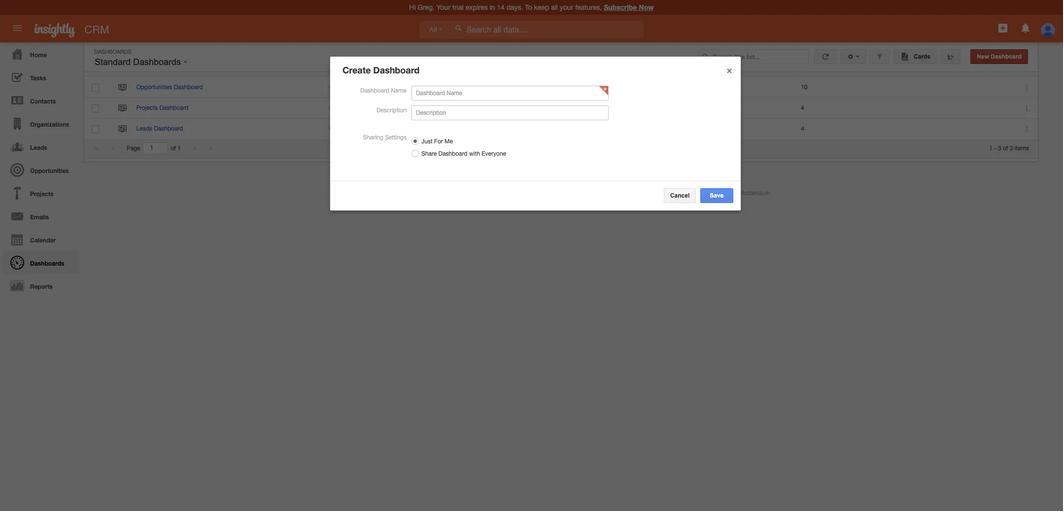 Task type: locate. For each thing, give the bounding box(es) containing it.
dashboards up opportunities dashboard
[[133, 57, 181, 67]]

4 row from the top
[[84, 119, 1038, 140]]

2 standard from the top
[[354, 105, 378, 112]]

cards up 10
[[801, 64, 817, 71]]

row group
[[84, 77, 1038, 140]]

0 horizontal spatial 3
[[998, 145, 1002, 152]]

None radio
[[411, 138, 419, 145], [411, 150, 419, 157], [411, 138, 419, 145], [411, 150, 419, 157]]

0 horizontal spatial description
[[329, 64, 361, 71]]

1 insightly cell from the top
[[514, 77, 707, 98]]

1 vertical spatial cards
[[379, 105, 394, 112]]

opportunities up contains standard cards for projects cell
[[404, 84, 440, 91]]

calendar
[[30, 237, 56, 244]]

of down leads dashboard link
[[171, 145, 176, 152]]

1 contains from the top
[[329, 84, 353, 91]]

cards for projects
[[379, 105, 394, 112]]

reports link
[[2, 274, 79, 297]]

standard down create
[[354, 84, 378, 91]]

dashboard for leads dashboard
[[154, 125, 183, 132]]

row
[[84, 58, 1038, 76], [84, 77, 1038, 98], [84, 98, 1038, 119], [84, 119, 1038, 140]]

1 horizontal spatial of
[[1003, 145, 1008, 152]]

for
[[396, 84, 403, 91], [396, 105, 403, 112], [396, 125, 403, 132]]

0 vertical spatial 4
[[801, 105, 804, 112]]

everyone
[[482, 150, 506, 157]]

contacts
[[30, 98, 56, 105]]

row containing dashboard name
[[84, 58, 1038, 76]]

None checkbox
[[92, 63, 99, 71]]

2 cards from the top
[[379, 105, 394, 112]]

privacy
[[649, 190, 669, 197]]

1 vertical spatial dashboard name
[[360, 87, 406, 94]]

2 vertical spatial dashboards
[[30, 260, 64, 267]]

0 horizontal spatial dashboards
[[30, 260, 64, 267]]

page
[[127, 145, 140, 152]]

all link
[[420, 21, 449, 38]]

of
[[171, 145, 176, 152], [1003, 145, 1008, 152]]

opportunities up projects link
[[30, 167, 69, 175]]

0 vertical spatial dashboards
[[94, 49, 131, 55]]

dashboard name up contains standard cards for projects on the top left
[[360, 87, 406, 94]]

1 row from the top
[[84, 58, 1038, 76]]

leads up "page"
[[136, 125, 152, 132]]

0 horizontal spatial opportunities
[[30, 167, 69, 175]]

description up contains standard cards for opportunities
[[329, 64, 361, 71]]

just for me
[[421, 138, 453, 145]]

dashboard up projects dashboard link on the left top of page
[[174, 84, 203, 91]]

data processing addendum
[[696, 190, 770, 197]]

2 for from the top
[[396, 105, 403, 112]]

create
[[342, 65, 371, 75]]

standard up sharing
[[354, 125, 378, 132]]

dashboards up standard
[[94, 49, 131, 55]]

2 vertical spatial contains
[[329, 125, 353, 132]]

cards for opportunities
[[379, 84, 394, 91]]

for up the settings on the top left of page
[[396, 125, 403, 132]]

dashboards up reports link
[[30, 260, 64, 267]]

create dashboard
[[342, 65, 419, 75]]

standard dashboards button
[[92, 55, 190, 70]]

3 for from the top
[[396, 125, 403, 132]]

insightly cell for contains standard cards for opportunities
[[514, 77, 707, 98]]

cards inside cell
[[379, 125, 394, 132]]

projects up leads dashboard
[[136, 105, 158, 112]]

2 contains from the top
[[329, 105, 353, 112]]

opportunities inside navigation
[[30, 167, 69, 175]]

projects inside navigation
[[30, 190, 54, 198]]

dashboards for dashboards standard dashboards
[[94, 49, 131, 55]]

reports
[[30, 283, 53, 290]]

dashboard name
[[136, 64, 185, 71], [360, 87, 406, 94]]

3 row from the top
[[84, 98, 1038, 119]]

2 4 from the top
[[801, 125, 804, 132]]

contains
[[329, 84, 353, 91], [329, 105, 353, 112], [329, 125, 353, 132]]

subscribe
[[604, 3, 637, 11]]

opportunities
[[136, 84, 172, 91], [404, 84, 440, 91], [30, 167, 69, 175]]

insightly up description text field in the top of the page
[[522, 84, 544, 91]]

dashboard down me
[[438, 150, 467, 157]]

0 horizontal spatial leads
[[30, 144, 47, 151]]

contains up "contains standard cards for leads"
[[329, 105, 353, 112]]

subscribe now
[[604, 3, 654, 11]]

projects
[[136, 105, 158, 112], [404, 105, 426, 112], [30, 190, 54, 198]]

0 horizontal spatial projects
[[30, 190, 54, 198]]

insightly for contains standard cards for opportunities
[[522, 84, 544, 91]]

description
[[329, 64, 361, 71], [376, 107, 406, 114]]

contains standard cards for projects cell
[[322, 98, 514, 119]]

dashboards link
[[2, 251, 79, 274]]

name
[[169, 64, 185, 71], [391, 87, 406, 94]]

home link
[[2, 42, 79, 66]]

projects dashboard link
[[136, 105, 193, 112]]

-
[[994, 145, 997, 152]]

1 vertical spatial for
[[396, 105, 403, 112]]

for inside contains standard cards for opportunities cell
[[396, 84, 403, 91]]

1 insightly from the top
[[522, 84, 544, 91]]

leads
[[136, 125, 152, 132], [404, 125, 421, 132], [30, 144, 47, 151]]

10
[[801, 84, 808, 91]]

1 horizontal spatial cards
[[912, 53, 931, 60]]

cancel
[[670, 192, 690, 199]]

1 3 from the left
[[998, 145, 1002, 152]]

2 row from the top
[[84, 77, 1038, 98]]

0 vertical spatial contains
[[329, 84, 353, 91]]

2 horizontal spatial opportunities
[[404, 84, 440, 91]]

standard inside cell
[[354, 125, 378, 132]]

1
[[177, 145, 181, 152], [989, 145, 993, 152]]

for inside contains standard cards for projects cell
[[396, 105, 403, 112]]

1 horizontal spatial leads
[[136, 125, 152, 132]]

for down create dashboard
[[396, 84, 403, 91]]

cell
[[707, 77, 794, 98], [986, 77, 1014, 98], [707, 98, 794, 119], [986, 98, 1014, 119], [514, 119, 707, 140], [707, 119, 794, 140], [986, 119, 1014, 140]]

opportunities inside cell
[[404, 84, 440, 91]]

contacts link
[[2, 89, 79, 112]]

standard for contains standard cards for projects
[[354, 105, 378, 112]]

date
[[714, 64, 728, 71]]

1 4 cell from the top
[[794, 98, 986, 119]]

opportunities up projects dashboard
[[136, 84, 172, 91]]

1 vertical spatial dashboards
[[133, 57, 181, 67]]

4 cell
[[794, 98, 986, 119], [794, 119, 986, 140]]

dashboards inside dashboards link
[[30, 260, 64, 267]]

1 vertical spatial name
[[391, 87, 406, 94]]

3 standard from the top
[[354, 125, 378, 132]]

leads up opportunities link
[[30, 144, 47, 151]]

1 horizontal spatial dashboards
[[94, 49, 131, 55]]

1 horizontal spatial name
[[391, 87, 406, 94]]

1 horizontal spatial opportunities
[[136, 84, 172, 91]]

3 cards from the top
[[379, 125, 394, 132]]

0 vertical spatial description
[[329, 64, 361, 71]]

organizations link
[[2, 112, 79, 135]]

Search all data.... text field
[[450, 21, 644, 38]]

1 horizontal spatial 3
[[1010, 145, 1013, 152]]

insightly cell
[[514, 77, 707, 98], [514, 98, 707, 119]]

for for projects
[[396, 105, 403, 112]]

cards
[[912, 53, 931, 60], [801, 64, 817, 71]]

dashboard up contains standard cards for projects on the top left
[[360, 87, 389, 94]]

1 vertical spatial contains
[[329, 105, 353, 112]]

row containing opportunities dashboard
[[84, 77, 1038, 98]]

standard
[[354, 84, 378, 91], [354, 105, 378, 112], [354, 125, 378, 132]]

addendum
[[741, 190, 770, 197]]

cards down create dashboard
[[379, 84, 394, 91]]

3 right -
[[998, 145, 1002, 152]]

new dashboard
[[977, 53, 1022, 60]]

4 cell for contains standard cards for leads
[[794, 119, 986, 140]]

contains standard cards for leads cell
[[322, 119, 514, 140]]

name up contains standard cards for projects cell
[[391, 87, 406, 94]]

leads for leads dashboard
[[136, 125, 152, 132]]

insightly
[[522, 84, 544, 91], [522, 105, 544, 112]]

cards down contains standard cards for opportunities
[[379, 105, 394, 112]]

cards link
[[894, 49, 937, 64]]

new
[[977, 53, 989, 60]]

name up the opportunities dashboard link
[[169, 64, 185, 71]]

1 for from the top
[[396, 84, 403, 91]]

insightly for contains standard cards for projects
[[522, 105, 544, 112]]

1 cards from the top
[[379, 84, 394, 91]]

dashboards
[[94, 49, 131, 55], [133, 57, 181, 67], [30, 260, 64, 267]]

2 vertical spatial for
[[396, 125, 403, 132]]

new dashboard link
[[971, 49, 1028, 64]]

dashboards standard dashboards
[[94, 49, 183, 67]]

1 vertical spatial insightly
[[522, 105, 544, 112]]

dashboard up of 1
[[154, 125, 183, 132]]

of right -
[[1003, 145, 1008, 152]]

0 vertical spatial name
[[169, 64, 185, 71]]

all
[[429, 26, 437, 33]]

1 horizontal spatial description
[[376, 107, 406, 114]]

standard for contains standard cards for leads
[[354, 125, 378, 132]]

sharing
[[363, 134, 383, 141]]

cards for leads
[[379, 125, 394, 132]]

opportunities for opportunities dashboard
[[136, 84, 172, 91]]

1 - 3 of 3 items
[[989, 145, 1029, 152]]

1 horizontal spatial dashboard name
[[360, 87, 406, 94]]

privacy policy
[[649, 190, 686, 197]]

0 vertical spatial for
[[396, 84, 403, 91]]

0 horizontal spatial cards
[[801, 64, 817, 71]]

3 contains from the top
[[329, 125, 353, 132]]

leads inside the contains standard cards for leads cell
[[404, 125, 421, 132]]

contains standard cards for leads
[[329, 125, 421, 132]]

2 insightly cell from the top
[[514, 98, 707, 119]]

standard up "contains standard cards for leads"
[[354, 105, 378, 112]]

None checkbox
[[92, 84, 99, 92], [92, 105, 99, 112], [92, 125, 99, 133], [92, 84, 99, 92], [92, 105, 99, 112], [92, 125, 99, 133]]

0 horizontal spatial dashboard name
[[136, 64, 185, 71]]

policy
[[670, 190, 686, 197]]

1 left -
[[989, 145, 993, 152]]

contains down create
[[329, 84, 353, 91]]

opportunities for opportunities
[[30, 167, 69, 175]]

cards
[[379, 84, 394, 91], [379, 105, 394, 112], [379, 125, 394, 132]]

3 left items
[[1010, 145, 1013, 152]]

2 vertical spatial cards
[[379, 125, 394, 132]]

standard
[[95, 57, 131, 67]]

dashboard right new
[[991, 53, 1022, 60]]

column header
[[514, 58, 707, 76]]

dashboard down the opportunities dashboard link
[[159, 105, 189, 112]]

projects down contains standard cards for opportunities cell
[[404, 105, 426, 112]]

dashboard for opportunities dashboard
[[174, 84, 203, 91]]

leads dashboard
[[136, 125, 183, 132]]

2 vertical spatial standard
[[354, 125, 378, 132]]

Dashboard Name text field
[[411, 86, 609, 101]]

contains inside cell
[[329, 125, 353, 132]]

data
[[696, 190, 709, 197]]

description inside row
[[329, 64, 361, 71]]

for inside the contains standard cards for leads cell
[[396, 125, 403, 132]]

4
[[801, 105, 804, 112], [801, 125, 804, 132]]

cards up 10 cell
[[912, 53, 931, 60]]

navigation
[[0, 42, 79, 297]]

1 standard from the top
[[354, 84, 378, 91]]

notifications image
[[1020, 22, 1032, 34]]

contains standard cards for projects
[[329, 105, 426, 112]]

3
[[998, 145, 1002, 152], [1010, 145, 1013, 152]]

2 horizontal spatial leads
[[404, 125, 421, 132]]

standard for contains standard cards for opportunities
[[354, 84, 378, 91]]

contains standard cards for opportunities
[[329, 84, 440, 91]]

dashboard inside new dashboard link
[[991, 53, 1022, 60]]

1 vertical spatial standard
[[354, 105, 378, 112]]

1 vertical spatial 4
[[801, 125, 804, 132]]

2 4 cell from the top
[[794, 119, 986, 140]]

dashboard name up opportunities dashboard
[[136, 64, 185, 71]]

leads inside leads link
[[30, 144, 47, 151]]

dashboard for projects dashboard
[[159, 105, 189, 112]]

1 4 from the top
[[801, 105, 804, 112]]

items
[[1015, 145, 1029, 152]]

me
[[444, 138, 453, 145]]

of 1
[[171, 145, 181, 152]]

leads up the settings on the top left of page
[[404, 125, 421, 132]]

0 vertical spatial insightly
[[522, 84, 544, 91]]

1 horizontal spatial projects
[[136, 105, 158, 112]]

dashboard
[[991, 53, 1022, 60], [136, 64, 167, 71], [373, 65, 419, 75], [174, 84, 203, 91], [360, 87, 389, 94], [159, 105, 189, 112], [154, 125, 183, 132], [438, 150, 467, 157]]

projects up emails link
[[30, 190, 54, 198]]

contains down contains standard cards for projects on the top left
[[329, 125, 353, 132]]

with
[[469, 150, 480, 157]]

0 vertical spatial standard
[[354, 84, 378, 91]]

projects inside cell
[[404, 105, 426, 112]]

0 vertical spatial cards
[[379, 84, 394, 91]]

description down contains standard cards for opportunities
[[376, 107, 406, 114]]

for down contains standard cards for opportunities
[[396, 105, 403, 112]]

1 vertical spatial description
[[376, 107, 406, 114]]

insightly down dashboard name text box
[[522, 105, 544, 112]]

subscribe now link
[[604, 3, 654, 11]]

×
[[726, 64, 732, 75]]

2 insightly from the top
[[522, 105, 544, 112]]

share
[[421, 150, 437, 157]]

1 down leads dashboard link
[[177, 145, 181, 152]]

dashboard up contains standard cards for opportunities
[[373, 65, 419, 75]]

dashboards for dashboards
[[30, 260, 64, 267]]

cards up sharing settings
[[379, 125, 394, 132]]

2 horizontal spatial projects
[[404, 105, 426, 112]]

privacy policy link
[[649, 190, 686, 197]]



Task type: vqa. For each thing, say whether or not it's contained in the screenshot.
first the Not Started
no



Task type: describe. For each thing, give the bounding box(es) containing it.
0 vertical spatial cards
[[912, 53, 931, 60]]

row containing projects dashboard
[[84, 98, 1038, 119]]

Description text field
[[411, 106, 609, 120]]

sharing settings
[[363, 134, 406, 141]]

navigation containing home
[[0, 42, 79, 297]]

× button
[[721, 60, 737, 79]]

opportunities dashboard link
[[136, 84, 208, 91]]

dashboard for share dashboard with everyone
[[438, 150, 467, 157]]

opportunities dashboard
[[136, 84, 203, 91]]

settings
[[385, 134, 406, 141]]

row group containing opportunities dashboard
[[84, 77, 1038, 140]]

now
[[639, 3, 654, 11]]

4 cell for contains standard cards for projects
[[794, 98, 986, 119]]

leads dashboard link
[[136, 125, 188, 132]]

2 3 from the left
[[1010, 145, 1013, 152]]

for
[[434, 138, 443, 145]]

leads for leads
[[30, 144, 47, 151]]

for for opportunities
[[396, 84, 403, 91]]

projects for projects
[[30, 190, 54, 198]]

save
[[707, 192, 727, 199]]

dashboard for create dashboard
[[373, 65, 419, 75]]

leads link
[[2, 135, 79, 158]]

projects dashboard
[[136, 105, 189, 112]]

0 horizontal spatial name
[[169, 64, 185, 71]]

share dashboard with everyone
[[421, 150, 506, 157]]

contains standard cards for opportunities cell
[[322, 77, 514, 98]]

insightly cell for contains standard cards for projects
[[514, 98, 707, 119]]

save button
[[700, 188, 733, 203]]

1 horizontal spatial 1
[[989, 145, 993, 152]]

tasks link
[[2, 66, 79, 89]]

just
[[421, 138, 432, 145]]

dashboard up opportunities dashboard
[[136, 64, 167, 71]]

updated
[[729, 64, 753, 71]]

0 horizontal spatial of
[[171, 145, 176, 152]]

4 for contains standard cards for leads
[[801, 125, 804, 132]]

contains for contains standard cards for opportunities
[[329, 84, 353, 91]]

opportunities link
[[2, 158, 79, 181]]

calendar link
[[2, 228, 79, 251]]

for for leads
[[396, 125, 403, 132]]

projects for projects dashboard
[[136, 105, 158, 112]]

Search this list... text field
[[699, 49, 810, 64]]

cancel button
[[664, 188, 696, 203]]

10 cell
[[794, 77, 986, 98]]

1 vertical spatial cards
[[801, 64, 817, 71]]

emails
[[30, 213, 49, 221]]

dashboard for new dashboard
[[991, 53, 1022, 60]]

2 horizontal spatial dashboards
[[133, 57, 181, 67]]

4 for contains standard cards for projects
[[801, 105, 804, 112]]

refresh list image
[[821, 53, 830, 60]]

0 horizontal spatial 1
[[177, 145, 181, 152]]

organizations
[[30, 121, 69, 128]]

crm
[[84, 24, 109, 36]]

home
[[30, 51, 47, 59]]

data processing addendum link
[[696, 190, 770, 197]]

date updated
[[714, 64, 753, 71]]

tasks
[[30, 74, 46, 82]]

contains for contains standard cards for projects
[[329, 105, 353, 112]]

processing
[[710, 190, 740, 197]]

projects link
[[2, 181, 79, 205]]

contains for contains standard cards for leads
[[329, 125, 353, 132]]

0 vertical spatial dashboard name
[[136, 64, 185, 71]]

emails link
[[2, 205, 79, 228]]

row containing leads dashboard
[[84, 119, 1038, 140]]



